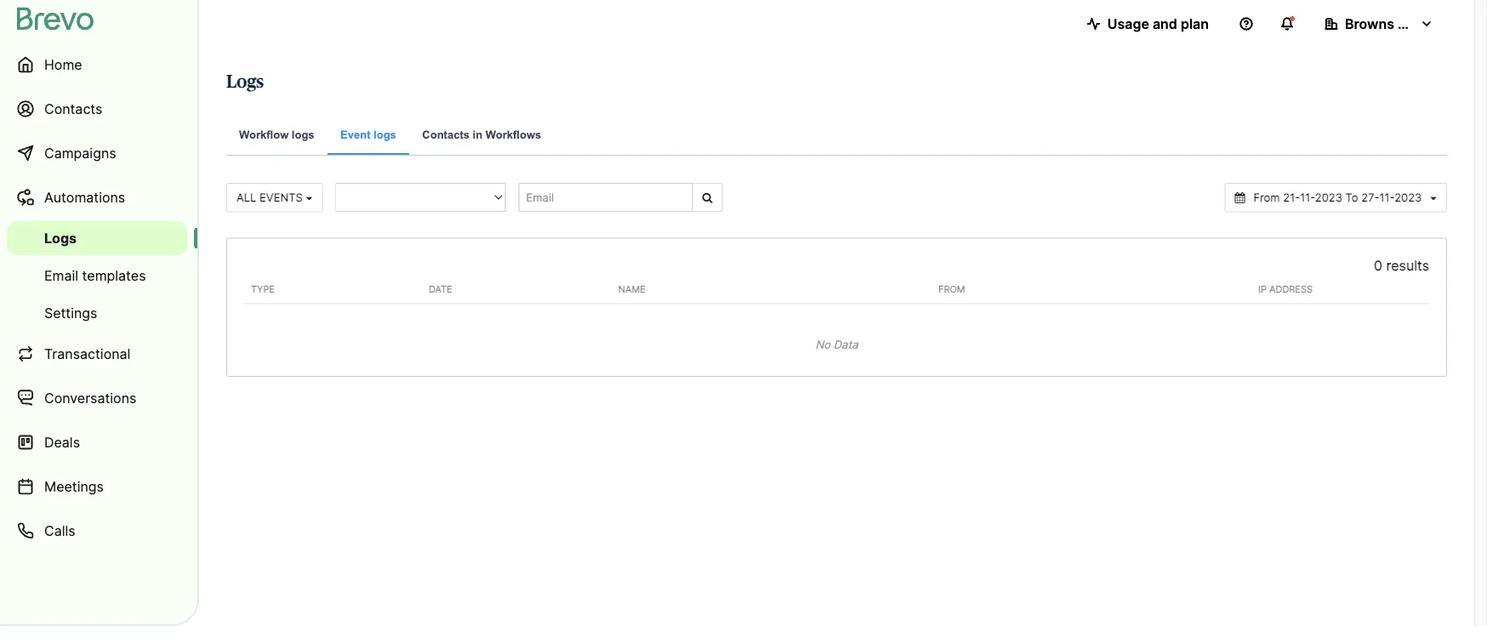 Task type: locate. For each thing, give the bounding box(es) containing it.
email templates
[[44, 267, 146, 284]]

logs
[[226, 73, 264, 91], [44, 230, 77, 246]]

0 horizontal spatial logs
[[44, 230, 77, 246]]

ip address
[[1259, 284, 1313, 295]]

logs for event logs
[[374, 128, 396, 141]]

contacts left in
[[422, 128, 470, 141]]

contacts up campaigns
[[44, 100, 102, 117]]

calendar image
[[1235, 192, 1246, 203]]

1 horizontal spatial logs
[[226, 73, 264, 91]]

logs link
[[7, 221, 187, 255]]

1 horizontal spatial contacts
[[422, 128, 470, 141]]

contacts in workflows link
[[410, 116, 554, 156]]

home link
[[7, 44, 187, 85]]

1 logs from the left
[[292, 128, 315, 141]]

date
[[429, 284, 452, 295]]

contacts
[[44, 100, 102, 117], [422, 128, 470, 141]]

0 horizontal spatial contacts
[[44, 100, 102, 117]]

all events button
[[226, 183, 323, 212]]

name
[[618, 284, 646, 295]]

event logs
[[340, 128, 396, 141]]

usage and plan
[[1108, 15, 1209, 32]]

logs up the workflow
[[226, 73, 264, 91]]

1 vertical spatial logs
[[44, 230, 77, 246]]

usage
[[1108, 15, 1150, 32]]

event logs link
[[328, 116, 409, 155]]

logs right event
[[374, 128, 396, 141]]

conversations link
[[7, 378, 187, 419]]

workflow logs
[[239, 128, 315, 141]]

logs
[[292, 128, 315, 141], [374, 128, 396, 141]]

automations
[[44, 189, 125, 206]]

contacts inside the contacts link
[[44, 100, 102, 117]]

1 vertical spatial contacts
[[422, 128, 470, 141]]

logs up email
[[44, 230, 77, 246]]

contacts in workflows
[[422, 128, 541, 141]]

templates
[[82, 267, 146, 284]]

logs inside event logs link
[[374, 128, 396, 141]]

0 horizontal spatial logs
[[292, 128, 315, 141]]

enterprise
[[1398, 15, 1466, 32]]

2 logs from the left
[[374, 128, 396, 141]]

from
[[939, 284, 965, 295]]

calls link
[[7, 511, 187, 551]]

logs right the workflow
[[292, 128, 315, 141]]

email
[[44, 267, 78, 284]]

logs inside workflow logs link
[[292, 128, 315, 141]]

browns
[[1345, 15, 1395, 32]]

results
[[1387, 257, 1430, 274]]

contacts inside contacts in workflows link
[[422, 128, 470, 141]]

1 horizontal spatial logs
[[374, 128, 396, 141]]

browns enterprise button
[[1311, 7, 1466, 41]]

transactional link
[[7, 334, 187, 374]]

0 vertical spatial contacts
[[44, 100, 102, 117]]

None text field
[[1249, 190, 1427, 206]]

type
[[251, 284, 275, 295]]



Task type: vqa. For each thing, say whether or not it's contained in the screenshot.
the bottom new
no



Task type: describe. For each thing, give the bounding box(es) containing it.
plan
[[1181, 15, 1209, 32]]

settings link
[[7, 296, 187, 330]]

deals
[[44, 434, 80, 451]]

no data
[[816, 338, 858, 351]]

all events
[[237, 191, 306, 204]]

all
[[237, 191, 256, 204]]

0
[[1374, 257, 1383, 274]]

campaigns
[[44, 145, 116, 161]]

and
[[1153, 15, 1178, 32]]

usage and plan button
[[1074, 7, 1223, 41]]

meetings link
[[7, 466, 187, 507]]

event
[[340, 128, 371, 141]]

0 vertical spatial logs
[[226, 73, 264, 91]]

0  results
[[1374, 257, 1430, 274]]

workflows
[[486, 128, 541, 141]]

events
[[260, 191, 303, 204]]

Email search field
[[519, 183, 693, 212]]

calls
[[44, 522, 75, 539]]

contacts for contacts
[[44, 100, 102, 117]]

workflow logs link
[[226, 116, 327, 156]]

deals link
[[7, 422, 187, 463]]

browns enterprise
[[1345, 15, 1466, 32]]

no
[[816, 338, 831, 351]]

settings
[[44, 305, 97, 321]]

search image
[[702, 192, 713, 203]]

transactional
[[44, 345, 131, 362]]

email templates link
[[7, 259, 187, 293]]

automations link
[[7, 177, 187, 218]]

campaigns link
[[7, 133, 187, 174]]

meetings
[[44, 478, 104, 495]]

ip
[[1259, 284, 1267, 295]]

contacts for contacts in workflows
[[422, 128, 470, 141]]

address
[[1270, 284, 1313, 295]]

home
[[44, 56, 82, 73]]

data
[[834, 338, 858, 351]]

conversations
[[44, 390, 136, 406]]

contacts link
[[7, 88, 187, 129]]

in
[[473, 128, 483, 141]]

logs for workflow logs
[[292, 128, 315, 141]]

workflow
[[239, 128, 289, 141]]



